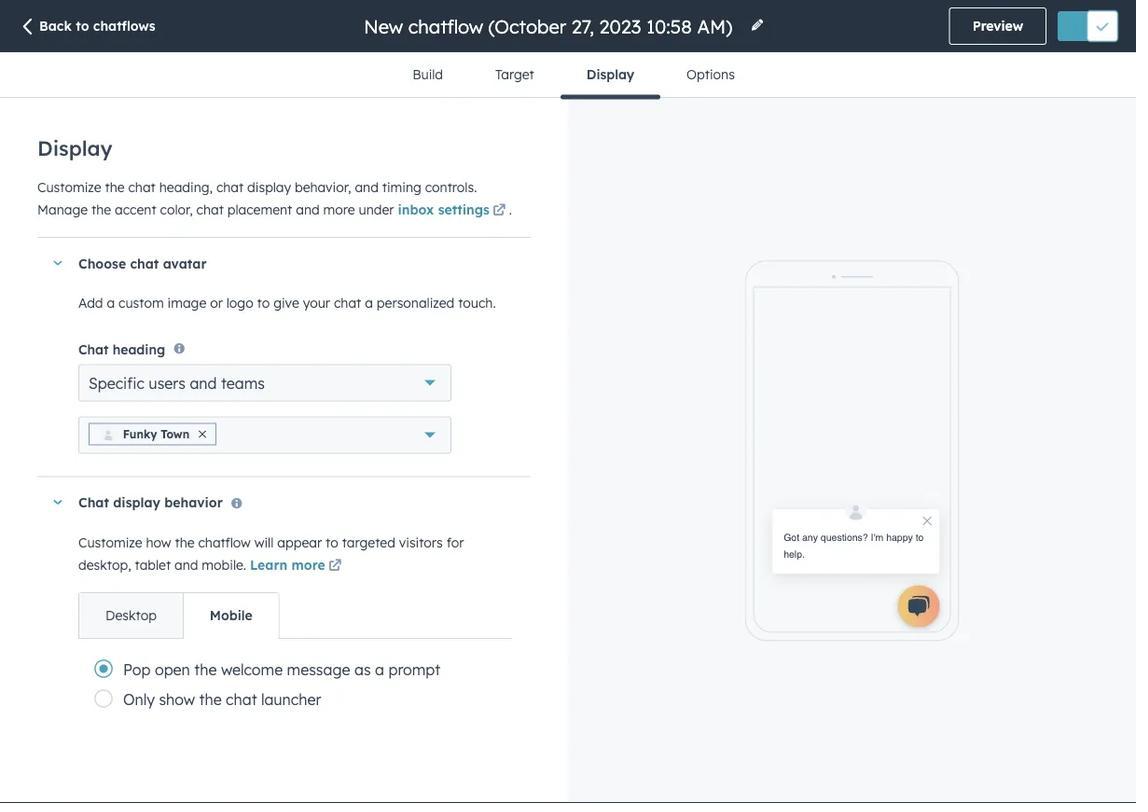 Task type: describe. For each thing, give the bounding box(es) containing it.
desktop
[[105, 607, 157, 624]]

inbox settings
[[398, 201, 490, 217]]

logo
[[227, 295, 254, 311]]

close image
[[199, 431, 206, 438]]

1 vertical spatial more
[[292, 557, 326, 573]]

build button
[[387, 52, 470, 97]]

as
[[355, 661, 371, 679]]

link opens in a new window image
[[329, 560, 342, 573]]

your
[[303, 295, 331, 311]]

choose
[[78, 255, 126, 271]]

choose chat avatar
[[78, 255, 207, 271]]

chat for chat display behavior
[[78, 494, 109, 511]]

chat inside dropdown button
[[130, 255, 159, 271]]

touch.
[[458, 295, 496, 311]]

options button
[[661, 52, 762, 97]]

mobile link
[[183, 593, 279, 638]]

display button
[[561, 52, 661, 99]]

open
[[155, 661, 190, 679]]

chat up placement
[[216, 179, 244, 195]]

link opens in a new window image for customize the chat heading, chat display behavior, and timing controls. manage the accent color, chat placement and more under
[[493, 200, 506, 222]]

and down the behavior,
[[296, 201, 320, 217]]

choose chat avatar button
[[37, 238, 512, 288]]

learn
[[250, 557, 288, 573]]

got any questions? i'm happy to help.
[[784, 532, 925, 560]]

the for only
[[199, 691, 222, 709]]

prompt
[[389, 661, 441, 679]]

under
[[359, 201, 394, 217]]

questions?
[[821, 532, 869, 543]]

more inside customize the chat heading, chat display behavior, and timing controls. manage the accent color, chat placement and more under
[[323, 201, 355, 217]]

add a custom image or logo to give your chat a personalized touch.
[[78, 295, 496, 311]]

accent
[[115, 201, 156, 217]]

link opens in a new window image inside inbox settings link
[[493, 204, 506, 217]]

any
[[803, 532, 819, 543]]

mobile.
[[202, 557, 246, 573]]

.
[[509, 201, 512, 217]]

or
[[210, 295, 223, 311]]

specific
[[89, 374, 145, 392]]

back to chatflows
[[39, 18, 156, 34]]

mobile
[[210, 607, 253, 624]]

chat display behavior
[[78, 494, 223, 511]]

tab list containing desktop
[[78, 593, 280, 639]]

specific users and teams button
[[78, 364, 452, 402]]

a inside tab panel
[[375, 661, 385, 679]]

show
[[159, 691, 195, 709]]

learn more
[[250, 557, 326, 573]]

inbox
[[398, 201, 434, 217]]

custom
[[119, 295, 164, 311]]

desktop,
[[78, 557, 131, 573]]

to inside got any questions? i'm happy to help.
[[916, 532, 925, 543]]

display inside customize the chat heading, chat display behavior, and timing controls. manage the accent color, chat placement and more under
[[247, 179, 291, 195]]

users
[[149, 374, 186, 392]]

image
[[168, 295, 207, 311]]

chat down the heading,
[[197, 201, 224, 217]]

customize the chat heading, chat display behavior, and timing controls. manage the accent color, chat placement and more under
[[37, 179, 477, 217]]

the for customize
[[175, 534, 195, 551]]

to left give
[[257, 295, 270, 311]]

give
[[274, 295, 299, 311]]

options
[[687, 66, 735, 83]]

link opens in a new window image for customize how the chatflow will appear to targeted visitors for desktop, tablet and mobile.
[[329, 555, 342, 578]]

back
[[39, 18, 72, 34]]

pop open the welcome message as a prompt
[[123, 661, 441, 679]]

navigation containing build
[[387, 52, 762, 99]]

welcome message status
[[758, 498, 940, 575]]

only
[[123, 691, 155, 709]]

chatflow
[[198, 534, 251, 551]]

tab panel containing pop open the welcome message as a prompt
[[78, 638, 512, 729]]

personalized
[[377, 295, 455, 311]]

customize for desktop,
[[78, 534, 142, 551]]

learn more link
[[250, 555, 345, 578]]

teams
[[221, 374, 265, 392]]

customize for manage
[[37, 179, 101, 195]]

chat right your
[[334, 295, 362, 311]]



Task type: vqa. For each thing, say whether or not it's contained in the screenshot.
General link
no



Task type: locate. For each thing, give the bounding box(es) containing it.
link opens in a new window image
[[493, 200, 506, 222], [493, 204, 506, 217], [329, 555, 342, 578]]

display
[[247, 179, 291, 195], [113, 494, 160, 511]]

timing
[[382, 179, 422, 195]]

heading,
[[159, 179, 213, 195]]

to inside customize how the chatflow will appear to targeted visitors for desktop, tablet and mobile.
[[326, 534, 339, 551]]

and inside popup button
[[190, 374, 217, 392]]

will
[[255, 534, 274, 551]]

customize inside customize the chat heading, chat display behavior, and timing controls. manage the accent color, chat placement and more under
[[37, 179, 101, 195]]

chat up custom
[[130, 255, 159, 271]]

desktop link
[[79, 593, 183, 638]]

customize inside customize how the chatflow will appear to targeted visitors for desktop, tablet and mobile.
[[78, 534, 142, 551]]

0 horizontal spatial a
[[107, 295, 115, 311]]

the right how at the left of page
[[175, 534, 195, 551]]

chat up specific
[[78, 341, 109, 357]]

tablet
[[135, 557, 171, 573]]

targeted
[[342, 534, 396, 551]]

to up link opens in a new window icon
[[326, 534, 339, 551]]

display up placement
[[247, 179, 291, 195]]

1 horizontal spatial display
[[587, 66, 635, 83]]

display up how at the left of page
[[113, 494, 160, 511]]

funky
[[123, 427, 157, 441]]

placement
[[228, 201, 292, 217]]

display inside display 'button'
[[587, 66, 635, 83]]

customize how the chatflow will appear to targeted visitors for desktop, tablet and mobile.
[[78, 534, 464, 573]]

avatar
[[163, 255, 207, 271]]

add
[[78, 295, 103, 311]]

1 vertical spatial display
[[113, 494, 160, 511]]

manage
[[37, 201, 88, 217]]

funky town button
[[78, 417, 452, 454]]

display inside 'dropdown button'
[[113, 494, 160, 511]]

to inside button
[[76, 18, 89, 34]]

only show the chat launcher
[[123, 691, 321, 709]]

1 vertical spatial chat
[[78, 494, 109, 511]]

visitors
[[399, 534, 443, 551]]

0 vertical spatial more
[[323, 201, 355, 217]]

behavior,
[[295, 179, 351, 195]]

a right as on the bottom of the page
[[375, 661, 385, 679]]

got any questions? i'm happy to help. status
[[784, 529, 929, 563]]

0 horizontal spatial display
[[37, 135, 113, 161]]

funky town
[[123, 427, 190, 441]]

build
[[413, 66, 443, 83]]

chat inside tab panel
[[226, 691, 257, 709]]

behavior
[[164, 494, 223, 511]]

chat down welcome
[[226, 691, 257, 709]]

display
[[587, 66, 635, 83], [37, 135, 113, 161]]

customize up 'desktop,'
[[78, 534, 142, 551]]

more down the behavior,
[[323, 201, 355, 217]]

and up under
[[355, 179, 379, 195]]

chat
[[78, 341, 109, 357], [78, 494, 109, 511]]

chat for chat heading
[[78, 341, 109, 357]]

inbox settings link
[[398, 200, 509, 222]]

caret image
[[52, 261, 63, 266]]

1 vertical spatial display
[[37, 135, 113, 161]]

0 horizontal spatial display
[[113, 494, 160, 511]]

and inside customize how the chatflow will appear to targeted visitors for desktop, tablet and mobile.
[[175, 557, 198, 573]]

got any questions? i'm happy to help. button
[[772, 498, 940, 575]]

chat inside 'dropdown button'
[[78, 494, 109, 511]]

message
[[287, 661, 350, 679]]

customize
[[37, 179, 101, 195], [78, 534, 142, 551]]

a right add
[[107, 295, 115, 311]]

the inside customize how the chatflow will appear to targeted visitors for desktop, tablet and mobile.
[[175, 534, 195, 551]]

and
[[355, 179, 379, 195], [296, 201, 320, 217], [190, 374, 217, 392], [175, 557, 198, 573]]

got
[[784, 532, 800, 543]]

color,
[[160, 201, 193, 217]]

more
[[323, 201, 355, 217], [292, 557, 326, 573]]

a left personalized
[[365, 295, 373, 311]]

target
[[496, 66, 535, 83]]

target button
[[470, 52, 561, 97]]

launcher
[[261, 691, 321, 709]]

the right show
[[199, 691, 222, 709]]

tab list
[[78, 593, 280, 639]]

back to chatflows button
[[19, 17, 156, 38]]

for
[[447, 534, 464, 551]]

a
[[107, 295, 115, 311], [365, 295, 373, 311], [375, 661, 385, 679]]

chat
[[128, 179, 156, 195], [216, 179, 244, 195], [197, 201, 224, 217], [130, 255, 159, 271], [334, 295, 362, 311], [226, 691, 257, 709]]

1 vertical spatial customize
[[78, 534, 142, 551]]

how
[[146, 534, 171, 551]]

1 horizontal spatial display
[[247, 179, 291, 195]]

2 horizontal spatial a
[[375, 661, 385, 679]]

caret image
[[52, 500, 63, 505]]

appear
[[278, 534, 322, 551]]

the
[[105, 179, 125, 195], [91, 201, 111, 217], [175, 534, 195, 551], [194, 661, 217, 679], [199, 691, 222, 709]]

chat right caret icon
[[78, 494, 109, 511]]

happy
[[887, 532, 914, 543]]

2 chat from the top
[[78, 494, 109, 511]]

chat display behavior button
[[37, 477, 512, 528]]

welcome
[[221, 661, 283, 679]]

1 chat from the top
[[78, 341, 109, 357]]

0 vertical spatial customize
[[37, 179, 101, 195]]

1 horizontal spatial a
[[365, 295, 373, 311]]

0 vertical spatial display
[[247, 179, 291, 195]]

customize up manage
[[37, 179, 101, 195]]

chat heading
[[78, 341, 165, 357]]

to right happy
[[916, 532, 925, 543]]

to
[[76, 18, 89, 34], [257, 295, 270, 311], [916, 532, 925, 543], [326, 534, 339, 551]]

pop
[[123, 661, 151, 679]]

i'm
[[871, 532, 884, 543]]

the for pop
[[194, 661, 217, 679]]

navigation
[[387, 52, 762, 99]]

more down appear
[[292, 557, 326, 573]]

chat up the accent
[[128, 179, 156, 195]]

and right tablet
[[175, 557, 198, 573]]

help.
[[784, 549, 806, 560]]

the up the accent
[[105, 179, 125, 195]]

0 vertical spatial display
[[587, 66, 635, 83]]

chatflows
[[93, 18, 156, 34]]

settings
[[438, 201, 490, 217]]

preview
[[973, 18, 1024, 34]]

town
[[161, 427, 190, 441]]

and right the users
[[190, 374, 217, 392]]

0 vertical spatial chat
[[78, 341, 109, 357]]

heading
[[113, 341, 165, 357]]

the right "open"
[[194, 661, 217, 679]]

None field
[[362, 14, 739, 39]]

to right back
[[76, 18, 89, 34]]

controls.
[[425, 179, 477, 195]]

preview button
[[950, 7, 1047, 45]]

the left the accent
[[91, 201, 111, 217]]

specific users and teams
[[89, 374, 265, 392]]

tab panel
[[78, 638, 512, 729]]



